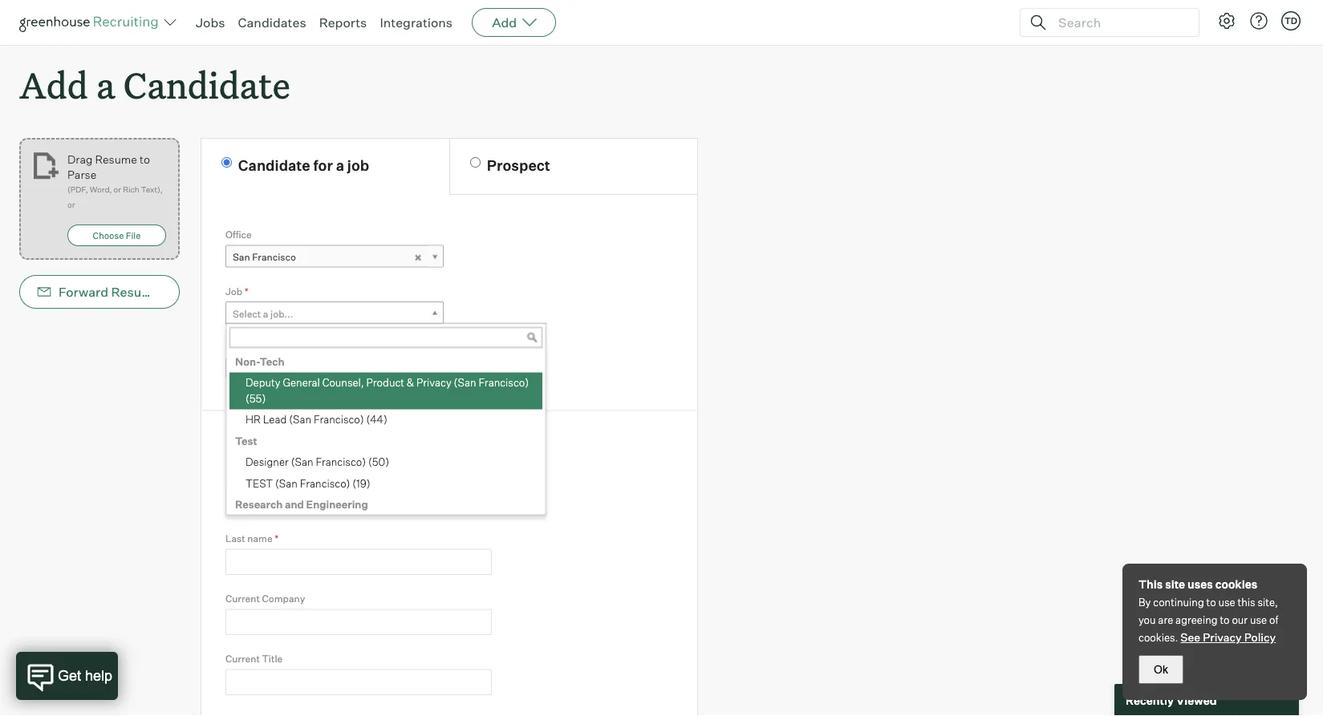 Task type: describe. For each thing, give the bounding box(es) containing it.
& inside deputy general counsel, product & privacy (san francisco) (55)
[[407, 377, 414, 390]]

select
[[233, 308, 261, 320]]

job
[[226, 286, 243, 298]]

uses
[[1188, 578, 1214, 592]]

current for current title
[[226, 653, 260, 665]]

initial
[[226, 342, 250, 354]]

initial stage
[[226, 342, 279, 354]]

hr lead (san francisco) (44)
[[246, 414, 388, 426]]

* for first name *
[[276, 473, 280, 485]]

last
[[226, 533, 245, 545]]

current title
[[226, 653, 283, 665]]

list box containing non-tech
[[226, 352, 543, 681]]

privacy inside deputy general counsel, product & privacy (san francisco) (55)
[[417, 377, 452, 390]]

drag resume to parse (pdf, word, or rich text), or
[[67, 152, 163, 210]]

forward resume via email button
[[19, 276, 217, 309]]

designer (san francisco) (50)
[[246, 456, 389, 469]]

to for resume
[[140, 152, 150, 166]]

san francisco link
[[226, 245, 444, 269]]

td button
[[1282, 11, 1301, 31]]

ok button
[[1139, 656, 1184, 685]]

deputy
[[246, 377, 281, 390]]

-- link
[[226, 359, 442, 382]]

drag
[[67, 152, 93, 166]]

name for first
[[248, 473, 274, 485]]

site
[[1166, 578, 1186, 592]]

td button
[[1279, 8, 1305, 34]]

continuing
[[1154, 597, 1205, 609]]

candidates link
[[238, 14, 306, 31]]

parse
[[67, 168, 97, 182]]

current for current company
[[226, 593, 260, 605]]

of
[[1270, 614, 1279, 627]]

policy
[[1245, 631, 1277, 645]]

deputy general counsel, product & privacy (san francisco) (55)
[[246, 377, 529, 405]]

integrations
[[380, 14, 453, 31]]

cookies
[[1216, 578, 1258, 592]]

a for job...
[[263, 308, 269, 320]]

word,
[[90, 185, 112, 195]]

this
[[1239, 597, 1256, 609]]

research and engineering
[[235, 499, 368, 512]]

resume for forward
[[111, 284, 160, 300]]

office
[[226, 229, 252, 241]]

francisco) inside deputy general counsel, product & privacy (san francisco) (55)
[[479, 377, 529, 390]]

general
[[283, 377, 320, 390]]

via
[[163, 284, 180, 300]]

jobs
[[196, 14, 225, 31]]

non-tech option
[[230, 352, 543, 373]]

san francisco
[[233, 251, 296, 264]]

title
[[262, 653, 283, 665]]

greenhouse recruiting image
[[19, 13, 164, 32]]

(pdf,
[[67, 185, 88, 195]]

Search text field
[[1055, 11, 1185, 34]]

2 horizontal spatial a
[[336, 156, 344, 174]]

test
[[235, 435, 257, 448]]

name for last
[[248, 533, 273, 545]]

lead
[[263, 414, 287, 426]]

2 horizontal spatial to
[[1221, 614, 1230, 627]]

francisco) inside option
[[314, 414, 364, 426]]

first name *
[[226, 473, 280, 485]]

engineering
[[306, 499, 368, 512]]

to for continuing
[[1207, 597, 1217, 609]]

(san inside deputy general counsel, product & privacy (san francisco) (55)
[[454, 377, 477, 390]]

see privacy policy
[[1181, 631, 1277, 645]]

stage
[[252, 342, 279, 354]]

tech
[[260, 355, 285, 368]]

(55)
[[246, 392, 266, 405]]

this site uses cookies
[[1139, 578, 1258, 592]]

email
[[183, 284, 217, 300]]

candidates
[[238, 14, 306, 31]]

test (san francisco) (19)
[[246, 477, 371, 490]]

for
[[314, 156, 333, 174]]

1 - from the left
[[233, 365, 237, 377]]

viewed
[[1177, 694, 1218, 708]]

add for add
[[492, 14, 517, 31]]

designer (san francisco) (50) option
[[230, 453, 543, 474]]

--
[[233, 365, 242, 377]]

current company
[[226, 593, 305, 605]]

candidate for a job
[[238, 156, 369, 174]]

research
[[235, 499, 283, 512]]

2 - from the left
[[237, 365, 242, 377]]

text),
[[141, 185, 163, 195]]

by continuing to use this site, you are agreeing to our use of cookies.
[[1139, 597, 1279, 645]]

(san up test (san francisco) (19)
[[291, 456, 314, 469]]

hr
[[246, 414, 261, 426]]

san
[[233, 251, 250, 264]]



Task type: locate. For each thing, give the bounding box(es) containing it.
company up "designer (san francisco) (50)"
[[284, 435, 351, 453]]

0 horizontal spatial or
[[67, 200, 75, 210]]

non-tech
[[235, 355, 285, 368]]

or
[[114, 185, 121, 195], [67, 200, 75, 210]]

a left job...
[[263, 308, 269, 320]]

test (san francisco) (19) option
[[230, 474, 543, 495]]

None text field
[[226, 550, 492, 576], [226, 610, 492, 636], [226, 550, 492, 576], [226, 610, 492, 636]]

(san up the and
[[275, 477, 298, 490]]

our
[[1233, 614, 1249, 627]]

1 vertical spatial a
[[336, 156, 344, 174]]

(san right lead
[[289, 414, 312, 426]]

name & company
[[226, 435, 351, 453]]

last name *
[[226, 533, 279, 545]]

to down uses
[[1207, 597, 1217, 609]]

jobs link
[[196, 14, 225, 31]]

to
[[140, 152, 150, 166], [1207, 597, 1217, 609], [1221, 614, 1230, 627]]

agreeing
[[1176, 614, 1218, 627]]

name
[[248, 473, 274, 485], [248, 533, 273, 545]]

select a job... link
[[226, 302, 444, 325]]

candidate down jobs
[[123, 61, 291, 108]]

1 vertical spatial name
[[248, 533, 273, 545]]

*
[[245, 286, 249, 298], [276, 473, 280, 485], [275, 533, 279, 545]]

* for last name *
[[275, 533, 279, 545]]

job *
[[226, 286, 249, 298]]

forward resume via email
[[59, 284, 217, 300]]

a right for
[[336, 156, 344, 174]]

job...
[[271, 308, 293, 320]]

configure image
[[1218, 11, 1237, 31]]

a
[[96, 61, 115, 108], [336, 156, 344, 174], [263, 308, 269, 320]]

1 vertical spatial &
[[270, 435, 281, 453]]

0 vertical spatial resume
[[95, 152, 137, 166]]

1 vertical spatial use
[[1251, 614, 1268, 627]]

select a job...
[[233, 308, 293, 320]]

None text field
[[230, 328, 543, 349], [226, 490, 492, 516], [226, 670, 492, 696], [230, 328, 543, 349], [226, 490, 492, 516], [226, 670, 492, 696]]

deputy general counsel, product & privacy (san francisco) (55) option
[[230, 373, 543, 410]]

to up text),
[[140, 152, 150, 166]]

reports link
[[319, 14, 367, 31]]

resume up rich
[[95, 152, 137, 166]]

(san inside option
[[289, 414, 312, 426]]

0 horizontal spatial a
[[96, 61, 115, 108]]

1 vertical spatial *
[[276, 473, 280, 485]]

1 horizontal spatial &
[[407, 377, 414, 390]]

1 vertical spatial resume
[[111, 284, 160, 300]]

(44)
[[367, 414, 388, 426]]

0 horizontal spatial to
[[140, 152, 150, 166]]

add
[[492, 14, 517, 31], [19, 61, 88, 108]]

use left this
[[1219, 597, 1236, 609]]

resume left via
[[111, 284, 160, 300]]

&
[[407, 377, 414, 390], [270, 435, 281, 453]]

resume for drag
[[95, 152, 137, 166]]

1 horizontal spatial add
[[492, 14, 517, 31]]

1 vertical spatial company
[[262, 593, 305, 605]]

this
[[1139, 578, 1164, 592]]

resume inside button
[[111, 284, 160, 300]]

francisco)
[[479, 377, 529, 390], [314, 414, 364, 426], [316, 456, 366, 469], [300, 477, 350, 490]]

company
[[284, 435, 351, 453], [262, 593, 305, 605]]

non-
[[235, 355, 260, 368]]

1 vertical spatial to
[[1207, 597, 1217, 609]]

privacy
[[417, 377, 452, 390], [1204, 631, 1243, 645]]

list box
[[226, 352, 543, 681]]

resume
[[95, 152, 137, 166], [111, 284, 160, 300]]

candidate right candidate for a job radio
[[238, 156, 310, 174]]

site,
[[1258, 597, 1279, 609]]

use left the of
[[1251, 614, 1268, 627]]

& up designer on the bottom left of page
[[270, 435, 281, 453]]

privacy down our
[[1204, 631, 1243, 645]]

to inside drag resume to parse (pdf, word, or rich text), or
[[140, 152, 150, 166]]

* right job
[[245, 286, 249, 298]]

rich
[[123, 185, 139, 195]]

integrations link
[[380, 14, 453, 31]]

and
[[285, 499, 304, 512]]

0 horizontal spatial use
[[1219, 597, 1236, 609]]

(50)
[[368, 456, 389, 469]]

recently
[[1126, 694, 1175, 708]]

first
[[226, 473, 246, 485]]

1 vertical spatial add
[[19, 61, 88, 108]]

or left rich
[[114, 185, 121, 195]]

a for candidate
[[96, 61, 115, 108]]

current
[[226, 593, 260, 605], [226, 653, 260, 665]]

1 horizontal spatial to
[[1207, 597, 1217, 609]]

ok
[[1155, 664, 1169, 676]]

company up title
[[262, 593, 305, 605]]

job
[[348, 156, 369, 174]]

current left title
[[226, 653, 260, 665]]

-
[[233, 365, 237, 377], [237, 365, 242, 377]]

0 vertical spatial privacy
[[417, 377, 452, 390]]

add a candidate
[[19, 61, 291, 108]]

1 horizontal spatial a
[[263, 308, 269, 320]]

reports
[[319, 14, 367, 31]]

2 current from the top
[[226, 653, 260, 665]]

test
[[246, 477, 273, 490]]

& right product
[[407, 377, 414, 390]]

* right test
[[276, 473, 280, 485]]

test option
[[230, 431, 543, 453]]

privacy right product
[[417, 377, 452, 390]]

choose file
[[93, 230, 141, 241]]

0 vertical spatial current
[[226, 593, 260, 605]]

0 vertical spatial name
[[248, 473, 274, 485]]

Candidate for a job radio
[[222, 158, 232, 168]]

(san right product
[[454, 377, 477, 390]]

0 horizontal spatial privacy
[[417, 377, 452, 390]]

use
[[1219, 597, 1236, 609], [1251, 614, 1268, 627]]

are
[[1159, 614, 1174, 627]]

0 vertical spatial use
[[1219, 597, 1236, 609]]

file
[[126, 230, 141, 241]]

2 vertical spatial to
[[1221, 614, 1230, 627]]

add for add a candidate
[[19, 61, 88, 108]]

0 vertical spatial or
[[114, 185, 121, 195]]

hr lead (san francisco) (44) option
[[230, 410, 543, 431]]

to left our
[[1221, 614, 1230, 627]]

forward
[[59, 284, 108, 300]]

resume inside drag resume to parse (pdf, word, or rich text), or
[[95, 152, 137, 166]]

research and engineering option
[[230, 495, 543, 516]]

a down greenhouse recruiting "image"
[[96, 61, 115, 108]]

2 vertical spatial *
[[275, 533, 279, 545]]

1 horizontal spatial privacy
[[1204, 631, 1243, 645]]

2 vertical spatial a
[[263, 308, 269, 320]]

1 vertical spatial current
[[226, 653, 260, 665]]

Prospect radio
[[470, 158, 481, 168]]

by
[[1139, 597, 1152, 609]]

you
[[1139, 614, 1157, 627]]

add button
[[472, 8, 557, 37]]

counsel,
[[322, 377, 364, 390]]

product
[[367, 377, 405, 390]]

0 vertical spatial to
[[140, 152, 150, 166]]

add inside popup button
[[492, 14, 517, 31]]

prospect
[[487, 156, 551, 174]]

td
[[1285, 15, 1298, 26]]

1 current from the top
[[226, 593, 260, 605]]

1 horizontal spatial or
[[114, 185, 121, 195]]

1 vertical spatial privacy
[[1204, 631, 1243, 645]]

see
[[1181, 631, 1201, 645]]

choose
[[93, 230, 124, 241]]

name
[[226, 435, 267, 453]]

0 vertical spatial candidate
[[123, 61, 291, 108]]

0 vertical spatial &
[[407, 377, 414, 390]]

1 vertical spatial or
[[67, 200, 75, 210]]

* down research
[[275, 533, 279, 545]]

or down (pdf,
[[67, 200, 75, 210]]

recently viewed
[[1126, 694, 1218, 708]]

(19)
[[353, 477, 371, 490]]

1 horizontal spatial use
[[1251, 614, 1268, 627]]

0 horizontal spatial add
[[19, 61, 88, 108]]

name down designer on the bottom left of page
[[248, 473, 274, 485]]

cookies.
[[1139, 632, 1179, 645]]

francisco
[[252, 251, 296, 264]]

1 vertical spatial candidate
[[238, 156, 310, 174]]

0 horizontal spatial &
[[270, 435, 281, 453]]

0 vertical spatial *
[[245, 286, 249, 298]]

name right last
[[248, 533, 273, 545]]

0 vertical spatial company
[[284, 435, 351, 453]]

0 vertical spatial a
[[96, 61, 115, 108]]

current down last
[[226, 593, 260, 605]]

0 vertical spatial add
[[492, 14, 517, 31]]



Task type: vqa. For each thing, say whether or not it's contained in the screenshot.
34
no



